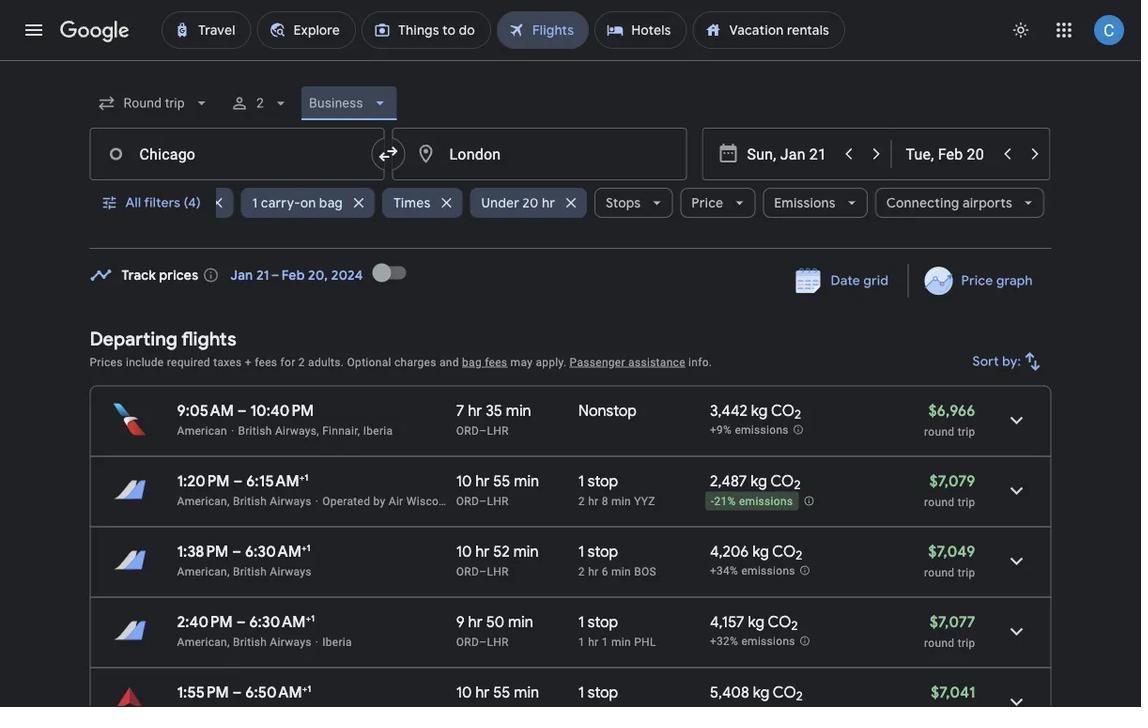 Task type: locate. For each thing, give the bounding box(es) containing it.
1 horizontal spatial fees
[[485, 356, 508, 369]]

lhr for 55
[[487, 495, 509, 508]]

hr inside 9 hr 50 min ord – lhr
[[468, 613, 483, 632]]

kg right 5,408
[[753, 683, 770, 702]]

and
[[440, 356, 459, 369]]

0 vertical spatial 55
[[493, 472, 511, 491]]

1 vertical spatial 10
[[456, 542, 472, 561]]

min down total duration 9 hr 50 min. element
[[514, 683, 539, 702]]

co for 3,442
[[771, 401, 795, 420]]

hr
[[542, 194, 555, 211], [468, 401, 482, 420], [476, 472, 490, 491], [588, 495, 599, 508], [476, 542, 490, 561], [588, 565, 599, 578], [468, 613, 483, 632], [588, 636, 599, 649], [476, 683, 490, 702]]

min inside 9 hr 50 min ord – lhr
[[508, 613, 534, 632]]

on
[[300, 194, 316, 211]]

1 ord from the top
[[456, 424, 479, 437]]

price button
[[680, 180, 755, 225]]

layover (1 of 1) is a 2 hr 6 min layover at boston logan international airport in boston. element
[[579, 564, 701, 579]]

total duration 10 hr 55 min. element down 9 hr 50 min ord – lhr
[[456, 683, 579, 705]]

10
[[456, 472, 472, 491], [456, 542, 472, 561], [456, 683, 472, 702]]

round down $7,049 text field
[[925, 566, 955, 579]]

1 55 from the top
[[493, 472, 511, 491]]

kg up +9% emissions at the bottom of the page
[[751, 401, 768, 420]]

3 lhr from the top
[[487, 565, 509, 578]]

1 lhr from the top
[[487, 424, 509, 437]]

3 round from the top
[[925, 566, 955, 579]]

price inside popup button
[[691, 194, 723, 211]]

total duration 10 hr 55 min. element up eagle at bottom
[[456, 472, 579, 494]]

55 for 10 hr 55 min ord – lhr
[[493, 472, 511, 491]]

round for $7,077
[[925, 637, 955, 650]]

– down 35
[[479, 424, 487, 437]]

1 vertical spatial price
[[961, 272, 993, 289]]

kg up +32% emissions
[[748, 613, 765, 632]]

prices
[[90, 356, 123, 369]]

min inside 1 stop 1 hr 1 min phl
[[612, 636, 631, 649]]

1:38 pm – 6:30 am + 1
[[177, 542, 311, 561]]

4 round from the top
[[925, 637, 955, 650]]

bag inside 'departing flights' main content
[[462, 356, 482, 369]]

kg inside 5,408 kg co 2
[[753, 683, 770, 702]]

graph
[[996, 272, 1033, 289]]

– right 2:40 pm
[[236, 613, 246, 632]]

+ for 1:38 pm
[[301, 542, 307, 554]]

0 horizontal spatial american
[[177, 424, 227, 437]]

55 down 9 hr 50 min ord – lhr
[[493, 683, 511, 702]]

0 vertical spatial american, british airways
[[177, 495, 312, 508]]

all filters (4)
[[125, 194, 201, 211]]

10 for 10 hr 55 min
[[456, 472, 472, 491]]

times button
[[382, 180, 462, 225]]

2 ord from the top
[[456, 495, 479, 508]]

lhr right as
[[487, 495, 509, 508]]

1 up 'layover (1 of 1) is a 2 hr 8 min layover at toronto pearson international airport in toronto.' element
[[579, 472, 584, 491]]

1 stop flight. element up '8'
[[579, 472, 618, 494]]

3 airways from the top
[[270, 636, 312, 649]]

-
[[711, 495, 715, 508]]

co up +32% emissions
[[768, 613, 792, 632]]

flight details. leaves chicago midway international airport at 1:55 pm on sunday, january 21 and arrives at heathrow airport at 6:50 am on monday, january 22. image
[[994, 680, 1040, 707]]

50
[[486, 613, 505, 632]]

trip for $6,966
[[958, 425, 976, 438]]

kg for 5,408
[[753, 683, 770, 702]]

4 1 stop flight. element from the top
[[579, 683, 618, 705]]

by
[[373, 495, 386, 508]]

Departure time: 1:20 PM. text field
[[177, 472, 230, 491]]

2 55 from the top
[[493, 683, 511, 702]]

0 vertical spatial airways
[[270, 495, 312, 508]]

co up -21% emissions
[[771, 472, 794, 491]]

connecting airports button
[[875, 180, 1044, 225]]

wisconsin
[[407, 495, 461, 508]]

0 vertical spatial american,
[[177, 495, 230, 508]]

airways down arrival time: 6:30 am on  monday, january 22. text box
[[270, 565, 312, 578]]

co up +9% emissions at the bottom of the page
[[771, 401, 795, 420]]

round inside $7,077 round trip
[[925, 637, 955, 650]]

emissions button
[[763, 180, 867, 225]]

1 horizontal spatial bag
[[462, 356, 482, 369]]

1 american, from the top
[[177, 495, 230, 508]]

10 for 10 hr 52 min
[[456, 542, 472, 561]]

emissions down '3,442 kg co 2'
[[735, 424, 789, 437]]

min up eagle at bottom
[[514, 472, 539, 491]]

– right as
[[479, 495, 487, 508]]

10 down 9 hr 50 min ord – lhr
[[456, 683, 472, 702]]

10 inside 10 hr 55 min ord – lhr
[[456, 472, 472, 491]]

0 vertical spatial 6:30 am
[[245, 542, 301, 561]]

1 vertical spatial american, british airways
[[177, 565, 312, 578]]

2 vertical spatial american,
[[177, 636, 230, 649]]

2 trip from the top
[[958, 496, 976, 509]]

6:50 am
[[246, 683, 302, 702]]

ord inside 10 hr 52 min ord – lhr
[[456, 565, 479, 578]]

lhr down the 50
[[487, 636, 509, 649]]

3 10 from the top
[[456, 683, 472, 702]]

emissions down 4,206 kg co 2
[[742, 565, 796, 578]]

1 horizontal spatial american
[[480, 495, 530, 508]]

round down $7,079
[[925, 496, 955, 509]]

american, british airways down 2:40 pm – 6:30 am + 1
[[177, 636, 312, 649]]

british down 9:05 am – 10:40 pm on the left of the page
[[238, 424, 272, 437]]

min left phl
[[612, 636, 631, 649]]

round for $7,079
[[925, 496, 955, 509]]

1 round from the top
[[925, 425, 955, 438]]

american down departure time: 9:05 am. text box
[[177, 424, 227, 437]]

total duration 10 hr 52 min. element
[[456, 542, 579, 564]]

learn more about tracked prices image
[[202, 267, 219, 284]]

1 vertical spatial iberia
[[322, 636, 352, 649]]

6:30 am right 1:38 pm text field
[[245, 542, 301, 561]]

kg up +34% emissions
[[753, 542, 769, 561]]

3 trip from the top
[[958, 566, 976, 579]]

+ inside 1:20 pm – 6:15 am + 1
[[299, 472, 305, 483]]

1 trip from the top
[[958, 425, 976, 438]]

airways,
[[275, 424, 319, 437]]

 image
[[315, 495, 319, 508]]

american, down 1:38 pm text field
[[177, 565, 230, 578]]

2 stop from the top
[[588, 542, 618, 561]]

airways for 6:30 am
[[270, 636, 312, 649]]

ord for 7 hr 35 min
[[456, 424, 479, 437]]

1 vertical spatial 55
[[493, 683, 511, 702]]

date
[[831, 272, 861, 289]]

+ down the arrival time: 6:15 am on  monday, january 22. 'text field'
[[301, 542, 307, 554]]

hr inside popup button
[[542, 194, 555, 211]]

1 right 6:15 am
[[305, 472, 308, 483]]

track prices
[[122, 267, 199, 284]]

$7,079 round trip
[[925, 472, 976, 509]]

+ down airways,
[[299, 472, 305, 483]]

– down the 50
[[479, 636, 487, 649]]

date grid button
[[782, 264, 904, 298]]

leaves chicago midway international airport at 1:55 pm on sunday, january 21 and arrives at heathrow airport at 6:50 am on monday, january 22. element
[[177, 683, 311, 702]]

4,206 kg co 2
[[710, 542, 803, 564]]

total duration 9 hr 50 min. element
[[456, 613, 579, 635]]

kg
[[751, 401, 768, 420], [751, 472, 768, 491], [753, 542, 769, 561], [748, 613, 765, 632], [753, 683, 770, 702]]

co right 5,408
[[773, 683, 797, 702]]

phl
[[634, 636, 656, 649]]

american, down departure time: 2:40 pm. text box
[[177, 636, 230, 649]]

0 vertical spatial iberia
[[363, 424, 393, 437]]

0 horizontal spatial fees
[[255, 356, 277, 369]]

stop inside 1 stop 2 hr 8 min yyz
[[588, 472, 618, 491]]

1 vertical spatial 6:30 am
[[249, 613, 306, 632]]

emissions down the 4,157 kg co 2 on the right bottom of the page
[[742, 635, 796, 648]]

Arrival time: 6:50 AM on  Monday, January 22. text field
[[246, 683, 311, 702]]

jan 21 – feb 20, 2024
[[230, 267, 363, 284]]

2 vertical spatial 10
[[456, 683, 472, 702]]

price right stops popup button
[[691, 194, 723, 211]]

lhr down 52 at left bottom
[[487, 565, 509, 578]]

20,
[[308, 267, 328, 284]]

stop inside 1 stop 1 hr 1 min phl
[[588, 613, 618, 632]]

3 stop from the top
[[588, 613, 618, 632]]

1 stop from the top
[[588, 472, 618, 491]]

4 stop from the top
[[588, 683, 618, 702]]

7041 US dollars text field
[[931, 683, 976, 702]]

2 vertical spatial american, british airways
[[177, 636, 312, 649]]

lhr inside 9 hr 50 min ord – lhr
[[487, 636, 509, 649]]

+ for 1:55 pm
[[302, 683, 307, 695]]

6
[[602, 565, 609, 578]]

None search field
[[90, 81, 1052, 249]]

10 inside total duration 10 hr 55 min. element
[[456, 683, 472, 702]]

55 inside 10 hr 55 min ord – lhr
[[493, 472, 511, 491]]

6966 US dollars text field
[[929, 401, 976, 420]]

stop up 6
[[588, 542, 618, 561]]

3 ord from the top
[[456, 565, 479, 578]]

trip down $7,079
[[958, 496, 976, 509]]

Departure time: 1:55 PM. text field
[[177, 683, 229, 702]]

min right 52 at left bottom
[[514, 542, 539, 561]]

passenger
[[570, 356, 626, 369]]

co inside the 2,487 kg co 2
[[771, 472, 794, 491]]

ord inside 9 hr 50 min ord – lhr
[[456, 636, 479, 649]]

hr right the 7
[[468, 401, 482, 420]]

sort
[[973, 353, 1000, 370]]

all
[[125, 194, 141, 211]]

hr up 1 stop
[[588, 636, 599, 649]]

Departure text field
[[747, 129, 834, 179]]

Arrival time: 6:30 AM on  Monday, January 22. text field
[[245, 542, 311, 561]]

1 vertical spatial american,
[[177, 565, 230, 578]]

0 horizontal spatial price
[[691, 194, 723, 211]]

1 carry-on bag button
[[241, 180, 374, 225]]

flight details. leaves o'hare international airport at 9:05 am on sunday, january 21 and arrives at heathrow airport at 10:40 pm on sunday, january 21. image
[[994, 398, 1040, 443]]

+34% emissions
[[710, 565, 796, 578]]

4 lhr from the top
[[487, 636, 509, 649]]

+ inside 1:38 pm – 6:30 am + 1
[[301, 542, 307, 554]]

trip down $6,966 text field
[[958, 425, 976, 438]]

2
[[256, 95, 264, 111], [299, 356, 305, 369], [795, 407, 802, 423], [794, 477, 801, 493], [579, 495, 585, 508], [796, 548, 803, 564], [579, 565, 585, 578], [792, 618, 798, 634], [797, 689, 803, 705]]

trip inside $7,049 round trip
[[958, 566, 976, 579]]

1 airways from the top
[[270, 495, 312, 508]]

filters
[[144, 194, 181, 211]]

kg for 3,442
[[751, 401, 768, 420]]

min
[[506, 401, 531, 420], [514, 472, 539, 491], [612, 495, 631, 508], [514, 542, 539, 561], [612, 565, 631, 578], [508, 613, 534, 632], [612, 636, 631, 649], [514, 683, 539, 702]]

total duration 10 hr 55 min. element
[[456, 472, 579, 494], [456, 683, 579, 705]]

co inside the 4,157 kg co 2
[[768, 613, 792, 632]]

trip down $7,049 text field
[[958, 566, 976, 579]]

7079 US dollars text field
[[930, 472, 976, 491]]

assistance
[[629, 356, 686, 369]]

+34%
[[710, 565, 739, 578]]

british down 1:38 pm – 6:30 am + 1
[[233, 565, 267, 578]]

0 vertical spatial american
[[177, 424, 227, 437]]

$7,077
[[930, 613, 976, 632]]

6:30 am down arrival time: 6:30 am on  monday, january 22. text box
[[249, 613, 306, 632]]

3 american, british airways from the top
[[177, 636, 312, 649]]

round inside $6,966 round trip
[[925, 425, 955, 438]]

min right 6
[[612, 565, 631, 578]]

kg up -21% emissions
[[751, 472, 768, 491]]

lhr inside 10 hr 52 min ord – lhr
[[487, 565, 509, 578]]

all filters (4) button
[[90, 180, 216, 225]]

round down $6,966 text field
[[925, 425, 955, 438]]

american, down departure time: 1:20 pm. text box
[[177, 495, 230, 508]]

bag
[[319, 194, 343, 211], [462, 356, 482, 369]]

1 carry-on bag
[[252, 194, 343, 211]]

date grid
[[831, 272, 889, 289]]

2 inside the 1 stop 2 hr 6 min bos
[[579, 565, 585, 578]]

stop for 1 stop 1 hr 1 min phl
[[588, 613, 618, 632]]

1 inside 1 carry-on bag popup button
[[252, 194, 257, 211]]

airways down the arrival time: 6:15 am on  monday, january 22. 'text field'
[[270, 495, 312, 508]]

+ down arrival time: 6:30 am on  monday, january 22. text box
[[306, 613, 311, 624]]

None text field
[[90, 128, 385, 180], [392, 128, 687, 180], [90, 128, 385, 180], [392, 128, 687, 180]]

hr left 6
[[588, 565, 599, 578]]

co inside 4,206 kg co 2
[[773, 542, 796, 561]]

required
[[167, 356, 210, 369]]

layover (1 of 1) is a 2 hr 8 min layover at toronto pearson international airport in toronto. element
[[579, 494, 701, 509]]

price left graph
[[961, 272, 993, 289]]

round down 7077 us dollars text box
[[925, 637, 955, 650]]

2 inside 5,408 kg co 2
[[797, 689, 803, 705]]

price
[[691, 194, 723, 211], [961, 272, 993, 289]]

american, british airways down 1:20 pm – 6:15 am + 1
[[177, 495, 312, 508]]

american,
[[177, 495, 230, 508], [177, 565, 230, 578], [177, 636, 230, 649]]

1 stop flight. element
[[579, 472, 618, 494], [579, 542, 618, 564], [579, 613, 618, 635], [579, 683, 618, 705]]

fees
[[255, 356, 277, 369], [485, 356, 508, 369]]

airways
[[270, 495, 312, 508], [270, 565, 312, 578], [270, 636, 312, 649]]

lhr inside 7 hr 35 min ord – lhr
[[487, 424, 509, 437]]

round inside $7,079 round trip
[[925, 496, 955, 509]]

$6,966 round trip
[[925, 401, 976, 438]]

1 vertical spatial bag
[[462, 356, 482, 369]]

trip
[[958, 425, 976, 438], [958, 496, 976, 509], [958, 566, 976, 579], [958, 637, 976, 650]]

4 ord from the top
[[456, 636, 479, 649]]

1 fees from the left
[[255, 356, 277, 369]]

2 lhr from the top
[[487, 495, 509, 508]]

connecting
[[886, 194, 959, 211]]

10 left 52 at left bottom
[[456, 542, 472, 561]]

round for $7,049
[[925, 566, 955, 579]]

trip for $7,079
[[958, 496, 976, 509]]

1 up layover (1 of 1) is a 2 hr 6 min layover at boston logan international airport in boston. element
[[579, 542, 584, 561]]

1 inside 1 stop flight. element
[[579, 683, 584, 702]]

None field
[[90, 86, 219, 120], [301, 86, 397, 120], [90, 86, 219, 120], [301, 86, 397, 120]]

1 stop flight. element down 1 stop 1 hr 1 min phl
[[579, 683, 618, 705]]

co for 4,206
[[773, 542, 796, 561]]

min right 35
[[506, 401, 531, 420]]

1 stop flight. element down 6
[[579, 613, 618, 635]]

stop down the layover (1 of 1) is a 1 hr 1 min layover at philadelphia international airport in philadelphia. element in the right bottom of the page
[[588, 683, 618, 702]]

min right '8'
[[612, 495, 631, 508]]

2 airways from the top
[[270, 565, 312, 578]]

trip inside $6,966 round trip
[[958, 425, 976, 438]]

min right the 50
[[508, 613, 534, 632]]

21%
[[715, 495, 736, 508]]

fees left 'may'
[[485, 356, 508, 369]]

trip inside $7,077 round trip
[[958, 637, 976, 650]]

1 inside 1:38 pm – 6:30 am + 1
[[307, 542, 311, 554]]

2 1 stop flight. element from the top
[[579, 542, 618, 564]]

stop for 1 stop
[[588, 683, 618, 702]]

co inside '3,442 kg co 2'
[[771, 401, 795, 420]]

1 american, british airways from the top
[[177, 495, 312, 508]]

american, british airways for 6:15 am
[[177, 495, 312, 508]]

bag right on
[[319, 194, 343, 211]]

emissions
[[735, 424, 789, 437], [739, 495, 793, 508], [742, 565, 796, 578], [742, 635, 796, 648]]

1 inside the 1 stop 2 hr 6 min bos
[[579, 542, 584, 561]]

hr left '8'
[[588, 495, 599, 508]]

7
[[456, 401, 464, 420]]

stop up '8'
[[588, 472, 618, 491]]

price inside button
[[961, 272, 993, 289]]

0 vertical spatial 10
[[456, 472, 472, 491]]

price for price graph
[[961, 272, 993, 289]]

1
[[252, 194, 257, 211], [305, 472, 308, 483], [579, 472, 584, 491], [307, 542, 311, 554], [579, 542, 584, 561], [311, 613, 315, 624], [579, 613, 584, 632], [579, 636, 585, 649], [602, 636, 609, 649], [307, 683, 311, 695], [579, 683, 584, 702]]

co up +34% emissions
[[773, 542, 796, 561]]

trip for $7,077
[[958, 637, 976, 650]]

trip down 7077 us dollars text box
[[958, 637, 976, 650]]

1 left "carry-"
[[252, 194, 257, 211]]

3 american, from the top
[[177, 636, 230, 649]]

hr right 20
[[542, 194, 555, 211]]

air
[[389, 495, 403, 508]]

1 inside 2:40 pm – 6:30 am + 1
[[311, 613, 315, 624]]

1 total duration 10 hr 55 min. element from the top
[[456, 472, 579, 494]]

kg inside 4,206 kg co 2
[[753, 542, 769, 561]]

lhr for 52
[[487, 565, 509, 578]]

55
[[493, 472, 511, 491], [493, 683, 511, 702]]

round inside $7,049 round trip
[[925, 566, 955, 579]]

kg inside the 4,157 kg co 2
[[748, 613, 765, 632]]

10 up as
[[456, 472, 472, 491]]

lhr inside 10 hr 55 min ord – lhr
[[487, 495, 509, 508]]

ord for 10 hr 55 min
[[456, 495, 479, 508]]

swap origin and destination. image
[[377, 143, 400, 165]]

round
[[925, 425, 955, 438], [925, 496, 955, 509], [925, 566, 955, 579], [925, 637, 955, 650]]

0 vertical spatial price
[[691, 194, 723, 211]]

fees left for
[[255, 356, 277, 369]]

american, british airways down 1:38 pm – 6:30 am + 1
[[177, 565, 312, 578]]

1 up the layover (1 of 1) is a 1 hr 1 min layover at philadelphia international airport in philadelphia. element in the right bottom of the page
[[579, 613, 584, 632]]

2 inside the 2,487 kg co 2
[[794, 477, 801, 493]]

ord inside 10 hr 55 min ord – lhr
[[456, 495, 479, 508]]

Departure time: 1:38 PM. text field
[[177, 542, 229, 561]]

+ inside 2:40 pm – 6:30 am + 1
[[306, 613, 311, 624]]

ord inside 7 hr 35 min ord – lhr
[[456, 424, 479, 437]]

american, for 1:20 pm
[[177, 495, 230, 508]]

trip for $7,049
[[958, 566, 976, 579]]

stop up the layover (1 of 1) is a 1 hr 1 min layover at philadelphia international airport in philadelphia. element in the right bottom of the page
[[588, 613, 618, 632]]

taxes
[[213, 356, 242, 369]]

2 round from the top
[[925, 496, 955, 509]]

1 stop
[[579, 683, 618, 702]]

operated
[[322, 495, 370, 508]]

– down total duration 10 hr 52 min. element
[[479, 565, 487, 578]]

7049 US dollars text field
[[929, 542, 976, 561]]

kg for 2,487
[[751, 472, 768, 491]]

1 vertical spatial airways
[[270, 565, 312, 578]]

$7,049 round trip
[[925, 542, 976, 579]]

4 trip from the top
[[958, 637, 976, 650]]

co inside 5,408 kg co 2
[[773, 683, 797, 702]]

sort by:
[[973, 353, 1022, 370]]

4,157
[[710, 613, 745, 632]]

1 down the arrival time: 6:15 am on  monday, january 22. 'text field'
[[307, 542, 311, 554]]

lhr for 50
[[487, 636, 509, 649]]

+9% emissions
[[710, 424, 789, 437]]

airways for 6:15 am
[[270, 495, 312, 508]]

under 20 hr
[[481, 194, 555, 211]]

trip inside $7,079 round trip
[[958, 496, 976, 509]]

3 1 stop flight. element from the top
[[579, 613, 618, 635]]

Arrival time: 6:30 AM on  Monday, January 22. text field
[[249, 613, 315, 632]]

1 10 from the top
[[456, 472, 472, 491]]

1 horizontal spatial price
[[961, 272, 993, 289]]

1 vertical spatial total duration 10 hr 55 min. element
[[456, 683, 579, 705]]

hr up as
[[476, 472, 490, 491]]

ord
[[456, 424, 479, 437], [456, 495, 479, 508], [456, 565, 479, 578], [456, 636, 479, 649]]

2 10 from the top
[[456, 542, 472, 561]]

1:20 pm
[[177, 472, 230, 491]]

kg inside '3,442 kg co 2'
[[751, 401, 768, 420]]

emissions for 4,157
[[742, 635, 796, 648]]

bag right and
[[462, 356, 482, 369]]

0 vertical spatial total duration 10 hr 55 min. element
[[456, 472, 579, 494]]

0 vertical spatial bag
[[319, 194, 343, 211]]

1 1 stop flight. element from the top
[[579, 472, 618, 494]]

1 inside 1:55 pm – 6:50 am + 1
[[307, 683, 311, 695]]

1 down 1 stop 1 hr 1 min phl
[[579, 683, 584, 702]]

stop inside the 1 stop 2 hr 6 min bos
[[588, 542, 618, 561]]

british down 2:40 pm – 6:30 am + 1
[[233, 636, 267, 649]]

 image
[[315, 636, 319, 649]]

kg inside the 2,487 kg co 2
[[751, 472, 768, 491]]

airways down arrival time: 6:30 am on  monday, january 22. text field
[[270, 636, 312, 649]]

+ inside 1:55 pm – 6:50 am + 1
[[302, 683, 307, 695]]

55 down 7 hr 35 min ord – lhr
[[493, 472, 511, 491]]

2024
[[331, 267, 363, 284]]

1 up arrival time: 6:50 am on  monday, january 22. text box
[[311, 613, 315, 624]]

10 inside 10 hr 52 min ord – lhr
[[456, 542, 472, 561]]

0 horizontal spatial bag
[[319, 194, 343, 211]]

–
[[237, 401, 247, 420], [479, 424, 487, 437], [233, 472, 243, 491], [479, 495, 487, 508], [232, 542, 242, 561], [479, 565, 487, 578], [236, 613, 246, 632], [479, 636, 487, 649], [233, 683, 242, 702]]

nonstop flight. element
[[579, 401, 637, 423]]

2 american, british airways from the top
[[177, 565, 312, 578]]

lhr down 35
[[487, 424, 509, 437]]

prices include required taxes + fees for 2 adults. optional charges and bag fees may apply. passenger assistance
[[90, 356, 686, 369]]

2 vertical spatial airways
[[270, 636, 312, 649]]

lhr
[[487, 424, 509, 437], [487, 495, 509, 508], [487, 565, 509, 578], [487, 636, 509, 649]]



Task type: describe. For each thing, give the bounding box(es) containing it.
emissions for 4,206
[[742, 565, 796, 578]]

1:20 pm – 6:15 am + 1
[[177, 472, 308, 491]]

may
[[511, 356, 533, 369]]

2:40 pm
[[177, 613, 233, 632]]

emissions for 3,442
[[735, 424, 789, 437]]

4,206
[[710, 542, 749, 561]]

prices
[[159, 267, 199, 284]]

leaves o'hare international airport at 2:40 pm on sunday, january 21 and arrives at heathrow airport at 6:30 am on monday, january 22. element
[[177, 613, 315, 632]]

9
[[456, 613, 465, 632]]

1 stop flight. element for 10 hr 52 min
[[579, 542, 618, 564]]

2 american, from the top
[[177, 565, 230, 578]]

hr inside 7 hr 35 min ord – lhr
[[468, 401, 482, 420]]

– right 1:20 pm
[[233, 472, 243, 491]]

6:30 am for 2:40 pm
[[249, 613, 306, 632]]

none search field containing all filters (4)
[[90, 81, 1052, 249]]

– inside 10 hr 55 min ord – lhr
[[479, 495, 487, 508]]

loading results progress bar
[[0, 60, 1142, 64]]

hr inside 1 stop 2 hr 8 min yyz
[[588, 495, 599, 508]]

2 inside 4,206 kg co 2
[[796, 548, 803, 564]]

min inside 10 hr 55 min ord – lhr
[[514, 472, 539, 491]]

min inside 7 hr 35 min ord – lhr
[[506, 401, 531, 420]]

flight details. leaves o'hare international airport at 1:20 pm on sunday, january 21 and arrives at heathrow airport at 6:15 am on monday, january 22. image
[[994, 468, 1040, 513]]

21 – feb
[[256, 267, 305, 284]]

1 inside 1 stop 2 hr 8 min yyz
[[579, 472, 584, 491]]

co for 5,408
[[773, 683, 797, 702]]

hr down 9 hr 50 min ord – lhr
[[476, 683, 490, 702]]

ord for 9 hr 50 min
[[456, 636, 479, 649]]

connecting airports
[[886, 194, 1012, 211]]

Arrival time: 10:40 PM. text field
[[250, 401, 314, 420]]

+32%
[[710, 635, 739, 648]]

yyz
[[634, 495, 656, 508]]

8
[[602, 495, 609, 508]]

+9%
[[710, 424, 732, 437]]

apply.
[[536, 356, 567, 369]]

9 hr 50 min ord – lhr
[[456, 613, 534, 649]]

min inside the 1 stop 2 hr 6 min bos
[[612, 565, 631, 578]]

2 button
[[222, 81, 298, 126]]

american, for 2:40 pm
[[177, 636, 230, 649]]

$7,041
[[931, 683, 976, 702]]

charges
[[395, 356, 437, 369]]

$7,079
[[930, 472, 976, 491]]

flight details. leaves o'hare international airport at 2:40 pm on sunday, january 21 and arrives at heathrow airport at 6:30 am on monday, january 22. image
[[994, 609, 1040, 654]]

9:05 am
[[177, 401, 234, 420]]

– right "9:05 am"
[[237, 401, 247, 420]]

1 stop 2 hr 8 min yyz
[[579, 472, 656, 508]]

10:40 pm
[[250, 401, 314, 420]]

7 hr 35 min ord – lhr
[[456, 401, 531, 437]]

1:55 pm
[[177, 683, 229, 702]]

+ for 2:40 pm
[[306, 613, 311, 624]]

change appearance image
[[999, 8, 1044, 53]]

stops
[[605, 194, 641, 211]]

– inside 9 hr 50 min ord – lhr
[[479, 636, 487, 649]]

main menu image
[[23, 19, 45, 41]]

bag inside popup button
[[319, 194, 343, 211]]

co for 4,157
[[768, 613, 792, 632]]

Departure time: 2:40 PM. text field
[[177, 613, 233, 632]]

5,408 kg co 2
[[710, 683, 803, 705]]

1 horizontal spatial iberia
[[363, 424, 393, 437]]

$7,077 round trip
[[925, 613, 976, 650]]

british airways, finnair, iberia
[[238, 424, 393, 437]]

include
[[126, 356, 164, 369]]

1 vertical spatial american
[[480, 495, 530, 508]]

Departure time: 9:05 AM. text field
[[177, 401, 234, 420]]

– inside 7 hr 35 min ord – lhr
[[479, 424, 487, 437]]

10 hr 55 min
[[456, 683, 539, 702]]

1 stop 2 hr 6 min bos
[[579, 542, 657, 578]]

Return text field
[[906, 129, 993, 179]]

sort by: button
[[966, 339, 1052, 384]]

track
[[122, 267, 156, 284]]

departing flights main content
[[90, 250, 1052, 707]]

+32% emissions
[[710, 635, 796, 648]]

2,487
[[710, 472, 747, 491]]

hr inside the 1 stop 2 hr 6 min bos
[[588, 565, 599, 578]]

layover (1 of 1) is a 1 hr 1 min layover at philadelphia international airport in philadelphia. element
[[579, 635, 701, 650]]

times
[[393, 194, 430, 211]]

6:15 am
[[246, 472, 299, 491]]

for
[[280, 356, 295, 369]]

-21% emissions
[[711, 495, 793, 508]]

1:38 pm
[[177, 542, 229, 561]]

stop for 1 stop 2 hr 8 min yyz
[[588, 472, 618, 491]]

passenger assistance button
[[570, 356, 686, 369]]

eagle
[[533, 495, 562, 508]]

oneworld +1, airlines, selected image
[[112, 180, 233, 225]]

min inside 10 hr 52 min ord – lhr
[[514, 542, 539, 561]]

american, british airways for 6:30 am
[[177, 636, 312, 649]]

1 stop flight. element for 9 hr 50 min
[[579, 613, 618, 635]]

kg for 4,157
[[748, 613, 765, 632]]

+ right taxes
[[245, 356, 252, 369]]

by:
[[1003, 353, 1022, 370]]

ord for 10 hr 52 min
[[456, 565, 479, 578]]

leaves o'hare international airport at 9:05 am on sunday, january 21 and arrives at heathrow airport at 10:40 pm on sunday, january 21. element
[[177, 401, 314, 420]]

departing
[[90, 327, 178, 351]]

bos
[[634, 565, 657, 578]]

under
[[481, 194, 519, 211]]

2 inside 1 stop 2 hr 8 min yyz
[[579, 495, 585, 508]]

emissions
[[774, 194, 835, 211]]

airports
[[962, 194, 1012, 211]]

2 inside the 4,157 kg co 2
[[792, 618, 798, 634]]

finnair,
[[322, 424, 360, 437]]

+ for 1:20 pm
[[299, 472, 305, 483]]

adults.
[[308, 356, 344, 369]]

british down 1:20 pm – 6:15 am + 1
[[233, 495, 267, 508]]

5,408
[[710, 683, 750, 702]]

7077 US dollars text field
[[930, 613, 976, 632]]

2 total duration 10 hr 55 min. element from the top
[[456, 683, 579, 705]]

leaves o'hare international airport at 1:38 pm on sunday, january 21 and arrives at heathrow airport at 6:30 am on monday, january 22. element
[[177, 542, 311, 561]]

1 stop flight. element for 10 hr 55 min
[[579, 472, 618, 494]]

price for price
[[691, 194, 723, 211]]

jan
[[230, 267, 253, 284]]

– right 1:55 pm
[[233, 683, 242, 702]]

flight details. leaves o'hare international airport at 1:38 pm on sunday, january 21 and arrives at heathrow airport at 6:30 am on monday, january 22. image
[[994, 539, 1040, 584]]

10 hr 52 min ord – lhr
[[456, 542, 539, 578]]

1 inside 1:20 pm – 6:15 am + 1
[[305, 472, 308, 483]]

3,442 kg co 2
[[710, 401, 802, 423]]

emissions down the 2,487 kg co 2
[[739, 495, 793, 508]]

– inside 10 hr 52 min ord – lhr
[[479, 565, 487, 578]]

2 inside '3,442 kg co 2'
[[795, 407, 802, 423]]

– right 1:38 pm
[[232, 542, 242, 561]]

hr inside 10 hr 55 min ord – lhr
[[476, 472, 490, 491]]

1 up 1 stop
[[579, 636, 585, 649]]

0 horizontal spatial iberia
[[322, 636, 352, 649]]

operated by air wisconsin as american eagle
[[322, 495, 562, 508]]

55 for 10 hr 55 min
[[493, 683, 511, 702]]

6:30 am for 1:38 pm
[[245, 542, 301, 561]]

35
[[486, 401, 503, 420]]

flights
[[182, 327, 236, 351]]

kg for 4,206
[[753, 542, 769, 561]]

co for 2,487
[[771, 472, 794, 491]]

52
[[493, 542, 510, 561]]

2,487 kg co 2
[[710, 472, 801, 493]]

min inside 1 stop 2 hr 8 min yyz
[[612, 495, 631, 508]]

1 stop 1 hr 1 min phl
[[579, 613, 656, 649]]

$6,966
[[929, 401, 976, 420]]

hr inside 1 stop 1 hr 1 min phl
[[588, 636, 599, 649]]

grid
[[864, 272, 889, 289]]

nonstop
[[579, 401, 637, 420]]

4,157 kg co 2
[[710, 613, 798, 634]]

hr inside 10 hr 52 min ord – lhr
[[476, 542, 490, 561]]

2 fees from the left
[[485, 356, 508, 369]]

lhr for 35
[[487, 424, 509, 437]]

2 inside popup button
[[256, 95, 264, 111]]

leaves o'hare international airport at 1:20 pm on sunday, january 21 and arrives at heathrow airport at 6:15 am on monday, january 22. element
[[177, 472, 308, 491]]

find the best price region
[[90, 250, 1052, 313]]

1 left phl
[[602, 636, 609, 649]]

price graph
[[961, 272, 1033, 289]]

total duration 7 hr 35 min. element
[[456, 401, 579, 423]]

round for $6,966
[[925, 425, 955, 438]]

Arrival time: 6:15 AM on  Monday, January 22. text field
[[246, 472, 308, 491]]

$7,049
[[929, 542, 976, 561]]

price graph button
[[913, 264, 1048, 298]]

optional
[[347, 356, 391, 369]]

10 hr 55 min ord – lhr
[[456, 472, 539, 508]]

3,442
[[710, 401, 748, 420]]

stop for 1 stop 2 hr 6 min bos
[[588, 542, 618, 561]]



Task type: vqa. For each thing, say whether or not it's contained in the screenshot.
14 in the June row group
no



